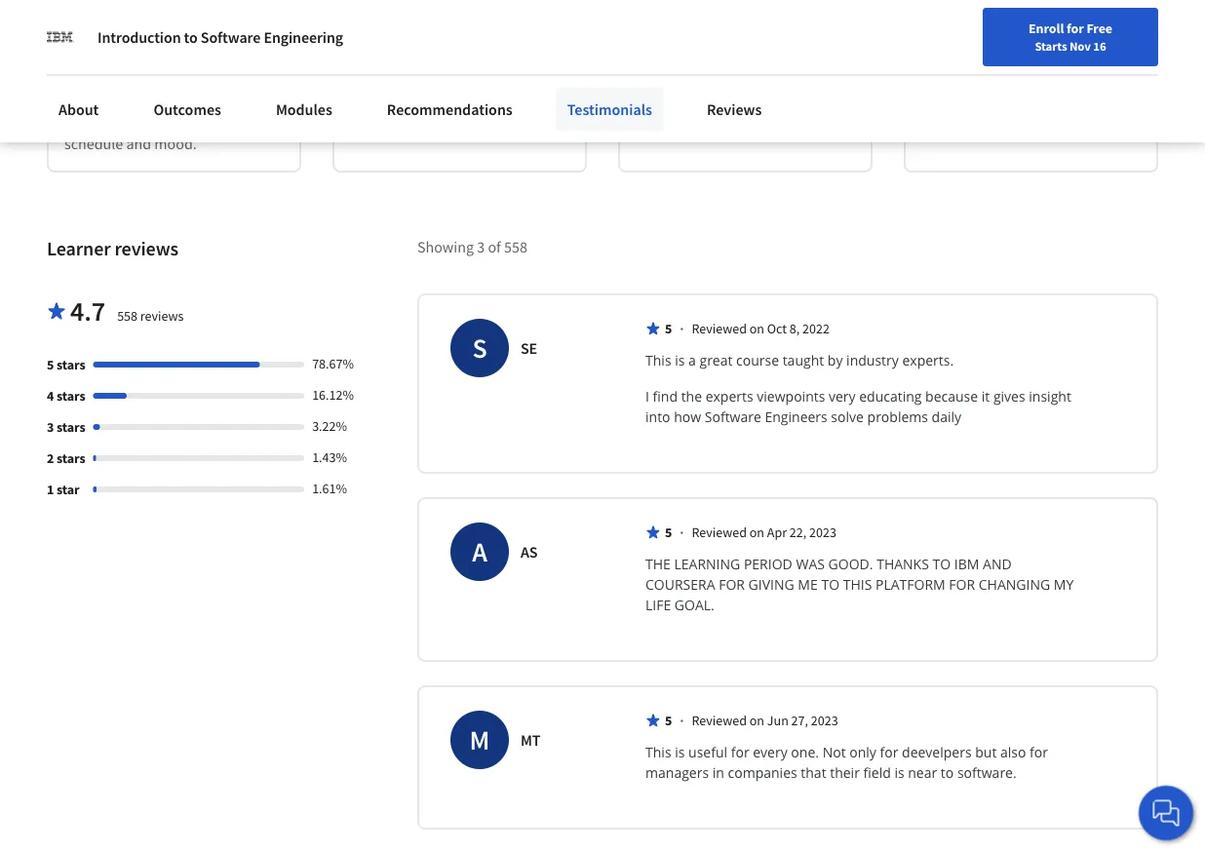 Task type: describe. For each thing, give the bounding box(es) containing it.
go."
[[652, 111, 677, 130]]

2 stars
[[47, 450, 85, 468]]

concepts
[[493, 41, 552, 60]]

introduction to software engineering
[[98, 27, 343, 47]]

a
[[472, 536, 487, 570]]

mt
[[521, 731, 541, 751]]

an inside "to be able to take courses at my own pace and rhythm has been an amazing experience. i can learn whenever it fits my schedule and mood."
[[64, 87, 81, 107]]

one.
[[791, 744, 819, 762]]

to inside "to be able to take courses at my own pace and rhythm has been an amazing experience. i can learn whenever it fits my schedule and mood."
[[141, 41, 154, 60]]

i inside "i directly applied the concepts and skills i learned from my courses to an exciting new project at work."
[[414, 64, 418, 84]]

to inside "when i need courses on topics that my university doesn't offer, coursera is one of the best places to go."
[[636, 111, 649, 130]]

reviews link
[[695, 88, 774, 131]]

project
[[350, 111, 396, 130]]

course
[[736, 352, 779, 370]]

every
[[753, 744, 788, 762]]

i inside "to be able to take courses at my own pace and rhythm has been an amazing experience. i can learn whenever it fits my schedule and mood."
[[221, 87, 225, 107]]

"i directly applied the concepts and skills i learned from my courses to an exciting new project at work."
[[350, 41, 552, 130]]

goal.
[[675, 597, 715, 615]]

on inside "when i need courses on topics that my university doesn't offer, coursera is one of the best places to go."
[[779, 41, 796, 60]]

gives
[[994, 388, 1026, 406]]

and down whenever
[[126, 134, 151, 154]]

so
[[1063, 64, 1078, 84]]

as
[[521, 543, 538, 562]]

better
[[922, 64, 961, 84]]

for left every
[[731, 744, 750, 762]]

16
[[1094, 38, 1107, 54]]

on for m
[[750, 713, 765, 730]]

outcomes
[[153, 99, 221, 119]]

2022
[[803, 321, 830, 338]]

offer,
[[808, 64, 842, 84]]

reviews for learner reviews
[[115, 237, 178, 262]]

giving
[[749, 576, 795, 595]]

0 horizontal spatial 3
[[47, 419, 54, 437]]

limits."
[[1053, 111, 1098, 130]]

me
[[798, 576, 818, 595]]

mood."
[[154, 134, 202, 154]]

experts.
[[903, 352, 954, 370]]

coursera inside "when i need courses on topics that my university doesn't offer, coursera is one of the best places to go."
[[636, 87, 694, 107]]

reviews for 558 reviews
[[140, 308, 184, 325]]

changing
[[979, 576, 1051, 595]]

3.22%
[[312, 418, 347, 436]]

platform
[[876, 576, 946, 595]]

courses inside "to be able to take courses at my own pace and rhythm has been an amazing experience. i can learn whenever it fits my schedule and mood."
[[188, 41, 238, 60]]

in
[[713, 764, 724, 783]]

of inside "when i need courses on topics that my university doesn't offer, coursera is one of the best places to go."
[[739, 87, 752, 107]]

own
[[64, 64, 93, 84]]

"to
[[64, 41, 87, 60]]

on for s
[[750, 321, 765, 338]]

5 for m
[[665, 713, 672, 730]]

whenever
[[101, 111, 165, 130]]

show notifications image
[[994, 24, 1018, 48]]

this for this is useful for every one. not only for deevelpers but also for managers in companies that their field is near to software.
[[646, 744, 672, 762]]

industry
[[847, 352, 899, 370]]

reviewed for m
[[692, 713, 747, 730]]

16.12%
[[312, 387, 354, 404]]

at for better
[[964, 64, 977, 84]]

solve
[[831, 408, 864, 427]]

2023 for m
[[811, 713, 838, 730]]

near
[[908, 764, 937, 783]]

78.67%
[[312, 356, 354, 373]]

the learning period was good. thanks to ibm and coursera for giving me to this platform for changing my life goal.
[[646, 556, 1078, 615]]

is right field
[[895, 764, 905, 783]]

about
[[59, 99, 99, 119]]

1 horizontal spatial 558
[[504, 238, 527, 257]]

one
[[711, 87, 736, 107]]

reviewed for a
[[692, 524, 747, 542]]

insight
[[1029, 388, 1072, 406]]

learning
[[674, 556, 740, 574]]

1 for from the left
[[719, 576, 745, 595]]

my
[[1054, 576, 1074, 595]]

an inside "i directly applied the concepts and skills i learned from my courses to an exciting new project at work."
[[420, 87, 436, 107]]

me
[[922, 111, 942, 130]]

field
[[864, 764, 891, 783]]

this is a great course taught by industry experts.
[[646, 352, 954, 370]]

it inside i find the experts viewpoints very educating because it gives insight into how software engineers solve problems daily
[[982, 388, 990, 406]]

recommendations link
[[375, 88, 524, 131]]

stars for 3 stars
[[57, 419, 85, 437]]

coursera
[[646, 576, 715, 595]]

pace
[[96, 64, 126, 84]]

my inside "i directly applied the concepts and skills i learned from my courses to an exciting new project at work."
[[508, 64, 529, 84]]

0 vertical spatial to
[[933, 556, 951, 574]]

the inside "i directly applied the concepts and skills i learned from my courses to an exciting new project at work."
[[469, 41, 490, 60]]

free
[[1087, 20, 1113, 37]]

amazing
[[84, 87, 139, 107]]

just
[[1020, 41, 1043, 60]]

0 vertical spatial software
[[201, 27, 261, 47]]

experts
[[706, 388, 753, 406]]

companies
[[728, 764, 797, 783]]

2 for from the left
[[949, 576, 975, 595]]

about
[[1046, 41, 1085, 60]]

stars for 2 stars
[[57, 450, 85, 468]]

this
[[843, 576, 872, 595]]

showing
[[417, 238, 474, 257]]

27,
[[791, 713, 808, 730]]

courses inside "when i need courses on topics that my university doesn't offer, coursera is one of the best places to go."
[[726, 41, 776, 60]]

great
[[700, 352, 733, 370]]

5 for s
[[665, 321, 672, 338]]

how
[[674, 408, 701, 427]]

and down able at left top
[[130, 64, 155, 84]]

being
[[1088, 41, 1125, 60]]

reviewed on oct 8, 2022
[[692, 321, 830, 338]]

experience.
[[143, 87, 217, 107]]

university
[[689, 64, 753, 84]]

nov
[[1070, 38, 1091, 54]]

the
[[646, 556, 671, 574]]

to inside '"learning isn't just about being better at your job: it's so much more than that. coursera allows me to learn without limits."'
[[945, 111, 959, 130]]

reviewed on apr 22, 2023
[[692, 524, 837, 542]]

daily
[[932, 408, 962, 427]]

"learning isn't just about being better at your job: it's so much more than that. coursera allows me to learn without limits."
[[922, 41, 1130, 130]]

need
[[690, 41, 723, 60]]

managers
[[646, 764, 709, 783]]

learner reviews
[[47, 237, 178, 262]]

find
[[653, 388, 678, 406]]

4
[[47, 388, 54, 405]]

is up the managers
[[675, 744, 685, 762]]



Task type: vqa. For each thing, say whether or not it's contained in the screenshot.
Buy
no



Task type: locate. For each thing, give the bounding box(es) containing it.
it left 'fits'
[[168, 111, 177, 130]]

engineering
[[264, 27, 343, 47]]

for up field
[[880, 744, 899, 762]]

useful
[[689, 744, 728, 762]]

reviewed for s
[[692, 321, 747, 338]]

and down "i
[[350, 64, 375, 84]]

3 reviewed from the top
[[692, 713, 747, 730]]

taught
[[783, 352, 824, 370]]

1 stars from the top
[[57, 357, 85, 374]]

that
[[636, 64, 663, 84], [801, 764, 827, 783]]

has
[[209, 64, 232, 84]]

learn inside "to be able to take courses at my own pace and rhythm has been an amazing experience. i can learn whenever it fits my schedule and mood."
[[64, 111, 98, 130]]

it inside "to be able to take courses at my own pace and rhythm has been an amazing experience. i can learn whenever it fits my schedule and mood."
[[168, 111, 177, 130]]

2 horizontal spatial courses
[[726, 41, 776, 60]]

oct
[[767, 321, 787, 338]]

1 horizontal spatial 3
[[477, 238, 485, 257]]

engineers
[[765, 408, 828, 427]]

0 horizontal spatial the
[[469, 41, 490, 60]]

about link
[[47, 88, 111, 131]]

reviewed up the useful
[[692, 713, 747, 730]]

an down own
[[64, 87, 81, 107]]

to inside "i directly applied the concepts and skills i learned from my courses to an exciting new project at work."
[[403, 87, 417, 107]]

1 horizontal spatial to
[[933, 556, 951, 574]]

i left find
[[646, 388, 649, 406]]

places
[[810, 87, 852, 107]]

of right "one"
[[739, 87, 752, 107]]

software inside i find the experts viewpoints very educating because it gives insight into how software engineers solve problems daily
[[705, 408, 761, 427]]

period
[[744, 556, 793, 574]]

applied
[[416, 41, 465, 60]]

1 horizontal spatial courses
[[350, 87, 400, 107]]

exciting
[[439, 87, 490, 107]]

the up how
[[681, 388, 702, 406]]

4 stars from the top
[[57, 450, 85, 468]]

life
[[646, 597, 671, 615]]

1 horizontal spatial for
[[949, 576, 975, 595]]

5 up the managers
[[665, 713, 672, 730]]

deevelpers
[[902, 744, 972, 762]]

it left gives
[[982, 388, 990, 406]]

modules link
[[264, 88, 344, 131]]

1 this from the top
[[646, 352, 672, 370]]

1 vertical spatial that
[[801, 764, 827, 783]]

0 horizontal spatial for
[[719, 576, 745, 595]]

coursera inside '"learning isn't just about being better at your job: it's so much more than that. coursera allows me to learn without limits."'
[[1026, 87, 1085, 107]]

0 vertical spatial 3
[[477, 238, 485, 257]]

chat with us image
[[1151, 798, 1182, 829]]

0 vertical spatial 2023
[[809, 524, 837, 542]]

to down skills
[[403, 87, 417, 107]]

that down "when
[[636, 64, 663, 84]]

of right showing
[[488, 238, 501, 257]]

reviews right 4.7
[[140, 308, 184, 325]]

that inside this is useful for every one. not only for deevelpers but also for managers in companies that their field is near to software.
[[801, 764, 827, 783]]

2023 right 22,
[[809, 524, 837, 542]]

menu item
[[848, 20, 974, 83]]

2 horizontal spatial the
[[755, 87, 776, 107]]

1 horizontal spatial that
[[801, 764, 827, 783]]

software.
[[958, 764, 1017, 783]]

an up work."
[[420, 87, 436, 107]]

i
[[683, 41, 687, 60], [414, 64, 418, 84], [221, 87, 225, 107], [646, 388, 649, 406]]

1 horizontal spatial at
[[399, 111, 412, 130]]

1 an from the left
[[64, 87, 81, 107]]

this inside this is useful for every one. not only for deevelpers but also for managers in companies that their field is near to software.
[[646, 744, 672, 762]]

2 learn from the left
[[962, 111, 995, 130]]

ibm image
[[47, 23, 74, 51]]

been
[[235, 64, 267, 84]]

learn up schedule
[[64, 111, 98, 130]]

good.
[[829, 556, 873, 574]]

on left "apr"
[[750, 524, 765, 542]]

2023 for a
[[809, 524, 837, 542]]

1 vertical spatial at
[[964, 64, 977, 84]]

2 vertical spatial at
[[399, 111, 412, 130]]

rhythm
[[158, 64, 206, 84]]

learn inside '"learning isn't just about being better at your job: it's so much more than that. coursera allows me to learn without limits."'
[[962, 111, 995, 130]]

0 horizontal spatial an
[[64, 87, 81, 107]]

1 vertical spatial 3
[[47, 419, 54, 437]]

558 reviews
[[117, 308, 184, 325]]

reviewed up learning
[[692, 524, 747, 542]]

2 stars from the top
[[57, 388, 85, 405]]

0 horizontal spatial that
[[636, 64, 663, 84]]

courses up has
[[188, 41, 238, 60]]

this up the managers
[[646, 744, 672, 762]]

5 up the
[[665, 524, 672, 542]]

at
[[241, 41, 254, 60], [964, 64, 977, 84], [399, 111, 412, 130]]

stars
[[57, 357, 85, 374], [57, 388, 85, 405], [57, 419, 85, 437], [57, 450, 85, 468]]

coursera image
[[16, 16, 139, 47]]

1 horizontal spatial software
[[705, 408, 761, 427]]

1 vertical spatial it
[[982, 388, 990, 406]]

at up been
[[241, 41, 254, 60]]

testimonials link
[[556, 88, 664, 131]]

topics
[[799, 41, 838, 60]]

directly
[[364, 41, 413, 60]]

coursera down it's
[[1026, 87, 1085, 107]]

on for a
[[750, 524, 765, 542]]

2023 right 27,
[[811, 713, 838, 730]]

courses
[[188, 41, 238, 60], [726, 41, 776, 60], [350, 87, 400, 107]]

enroll
[[1029, 20, 1064, 37]]

0 vertical spatial that
[[636, 64, 663, 84]]

2 horizontal spatial at
[[964, 64, 977, 84]]

courses inside "i directly applied the concepts and skills i learned from my courses to an exciting new project at work."
[[350, 87, 400, 107]]

is left "one"
[[697, 87, 708, 107]]

introduction
[[98, 27, 181, 47]]

1 star
[[47, 481, 80, 499]]

software
[[201, 27, 261, 47], [705, 408, 761, 427]]

for up nov in the top of the page
[[1067, 20, 1084, 37]]

to
[[933, 556, 951, 574], [822, 576, 840, 595]]

coursera
[[636, 87, 694, 107], [1026, 87, 1085, 107]]

coursera up "go.""
[[636, 87, 694, 107]]

at left work."
[[399, 111, 412, 130]]

take
[[157, 41, 185, 60]]

0 vertical spatial of
[[739, 87, 752, 107]]

i inside i find the experts viewpoints very educating because it gives insight into how software engineers solve problems daily
[[646, 388, 649, 406]]

courses up the university
[[726, 41, 776, 60]]

problems
[[868, 408, 928, 427]]

0 horizontal spatial coursera
[[636, 87, 694, 107]]

0 vertical spatial it
[[168, 111, 177, 130]]

0 vertical spatial this
[[646, 352, 672, 370]]

learn for an
[[64, 111, 98, 130]]

also
[[1001, 744, 1026, 762]]

0 vertical spatial reviews
[[115, 237, 178, 262]]

0 horizontal spatial learn
[[64, 111, 98, 130]]

only
[[850, 744, 877, 762]]

2 coursera from the left
[[1026, 87, 1085, 107]]

apr
[[767, 524, 787, 542]]

can
[[228, 87, 251, 107]]

on left oct
[[750, 321, 765, 338]]

1 vertical spatial of
[[488, 238, 501, 257]]

1 horizontal spatial of
[[739, 87, 752, 107]]

1 vertical spatial 558
[[117, 308, 138, 325]]

for down learning
[[719, 576, 745, 595]]

it
[[168, 111, 177, 130], [982, 388, 990, 406]]

my up been
[[258, 41, 278, 60]]

i right skills
[[414, 64, 418, 84]]

1 horizontal spatial it
[[982, 388, 990, 406]]

showing 3 of 558
[[417, 238, 527, 257]]

2 vertical spatial reviewed
[[692, 713, 747, 730]]

0 vertical spatial at
[[241, 41, 254, 60]]

stars up '4 stars'
[[57, 357, 85, 374]]

0 vertical spatial 558
[[504, 238, 527, 257]]

this for this is a great course taught by industry experts.
[[646, 352, 672, 370]]

at inside '"learning isn't just about being better at your job: it's so much more than that. coursera allows me to learn without limits."'
[[964, 64, 977, 84]]

was
[[796, 556, 825, 574]]

0 horizontal spatial at
[[241, 41, 254, 60]]

to down 'deevelpers'
[[941, 764, 954, 783]]

courses up "project"
[[350, 87, 400, 107]]

software up has
[[201, 27, 261, 47]]

my down "when
[[666, 64, 686, 84]]

the
[[469, 41, 490, 60], [755, 87, 776, 107], [681, 388, 702, 406]]

that down one.
[[801, 764, 827, 783]]

than
[[959, 87, 989, 107]]

i left the need
[[683, 41, 687, 60]]

stars right 4
[[57, 388, 85, 405]]

enroll for free starts nov 16
[[1029, 20, 1113, 54]]

stars right 2
[[57, 450, 85, 468]]

to right me
[[822, 576, 840, 595]]

3
[[477, 238, 485, 257], [47, 419, 54, 437]]

and
[[130, 64, 155, 84], [350, 64, 375, 84], [126, 134, 151, 154]]

5 stars
[[47, 357, 85, 374]]

558
[[504, 238, 527, 257], [117, 308, 138, 325]]

1 coursera from the left
[[636, 87, 694, 107]]

isn't
[[988, 41, 1016, 60]]

1 vertical spatial reviewed
[[692, 524, 747, 542]]

for right also
[[1030, 744, 1048, 762]]

a
[[689, 352, 696, 370]]

i left can
[[221, 87, 225, 107]]

stars for 5 stars
[[57, 357, 85, 374]]

4 stars
[[47, 388, 85, 405]]

an
[[64, 87, 81, 107], [420, 87, 436, 107]]

to right me
[[945, 111, 959, 130]]

1 horizontal spatial an
[[420, 87, 436, 107]]

3 right showing
[[477, 238, 485, 257]]

learn down than
[[962, 111, 995, 130]]

but
[[975, 744, 997, 762]]

3 down 4
[[47, 419, 54, 437]]

0 horizontal spatial it
[[168, 111, 177, 130]]

outcomes link
[[142, 88, 233, 131]]

this left a
[[646, 352, 672, 370]]

558 right 4.7
[[117, 308, 138, 325]]

reviewed up great
[[692, 321, 747, 338]]

1 vertical spatial this
[[646, 744, 672, 762]]

to left take
[[141, 41, 154, 60]]

1 reviewed from the top
[[692, 321, 747, 338]]

for
[[719, 576, 745, 595], [949, 576, 975, 595]]

that inside "when i need courses on topics that my university doesn't offer, coursera is one of the best places to go."
[[636, 64, 663, 84]]

jun
[[767, 713, 789, 730]]

at inside "to be able to take courses at my own pace and rhythm has been an amazing experience. i can learn whenever it fits my schedule and mood."
[[241, 41, 254, 60]]

my down concepts on the top left of page
[[508, 64, 529, 84]]

star
[[57, 481, 80, 499]]

stars down '4 stars'
[[57, 419, 85, 437]]

my right 'fits'
[[203, 111, 224, 130]]

i inside "when i need courses on topics that my university doesn't offer, coursera is one of the best places to go."
[[683, 41, 687, 60]]

to left "go.""
[[636, 111, 649, 130]]

"when
[[636, 41, 680, 60]]

0 vertical spatial the
[[469, 41, 490, 60]]

at up than
[[964, 64, 977, 84]]

to up rhythm
[[184, 27, 198, 47]]

reviews up 558 reviews
[[115, 237, 178, 262]]

se
[[521, 339, 537, 359]]

0 horizontal spatial of
[[488, 238, 501, 257]]

2 vertical spatial the
[[681, 388, 702, 406]]

2 reviewed from the top
[[692, 524, 747, 542]]

is inside "when i need courses on topics that my university doesn't offer, coursera is one of the best places to go."
[[697, 87, 708, 107]]

at inside "i directly applied the concepts and skills i learned from my courses to an exciting new project at work."
[[399, 111, 412, 130]]

of
[[739, 87, 752, 107], [488, 238, 501, 257]]

reviewed on jun 27, 2023
[[692, 713, 838, 730]]

job:
[[1013, 64, 1038, 84]]

on left the jun
[[750, 713, 765, 730]]

the up the from
[[469, 41, 490, 60]]

the left best
[[755, 87, 776, 107]]

software down experts
[[705, 408, 761, 427]]

educating
[[859, 388, 922, 406]]

skills
[[378, 64, 411, 84]]

very
[[829, 388, 856, 406]]

1 learn from the left
[[64, 111, 98, 130]]

and
[[983, 556, 1012, 574]]

on up the doesn't
[[779, 41, 796, 60]]

for down ibm
[[949, 576, 975, 595]]

1 vertical spatial software
[[705, 408, 761, 427]]

my inside "when i need courses on topics that my university doesn't offer, coursera is one of the best places to go."
[[666, 64, 686, 84]]

2 this from the top
[[646, 744, 672, 762]]

and inside "i directly applied the concepts and skills i learned from my courses to an exciting new project at work."
[[350, 64, 375, 84]]

s
[[472, 332, 487, 366]]

1 horizontal spatial coursera
[[1026, 87, 1085, 107]]

to left ibm
[[933, 556, 951, 574]]

1 horizontal spatial the
[[681, 388, 702, 406]]

1 vertical spatial 2023
[[811, 713, 838, 730]]

learner
[[47, 237, 111, 262]]

4.7
[[70, 295, 105, 329]]

to inside this is useful for every one. not only for deevelpers but also for managers in companies that their field is near to software.
[[941, 764, 954, 783]]

1 vertical spatial reviews
[[140, 308, 184, 325]]

for inside enroll for free starts nov 16
[[1067, 20, 1084, 37]]

0 horizontal spatial courses
[[188, 41, 238, 60]]

1 vertical spatial to
[[822, 576, 840, 595]]

558 right showing
[[504, 238, 527, 257]]

learn for that.
[[962, 111, 995, 130]]

at for courses
[[241, 41, 254, 60]]

None search field
[[262, 12, 428, 51]]

the inside "when i need courses on topics that my university doesn't offer, coursera is one of the best places to go."
[[755, 87, 776, 107]]

8,
[[790, 321, 800, 338]]

work."
[[415, 111, 457, 130]]

is left a
[[675, 352, 685, 370]]

1 vertical spatial the
[[755, 87, 776, 107]]

from
[[474, 64, 505, 84]]

stars for 4 stars
[[57, 388, 85, 405]]

by
[[828, 352, 843, 370]]

the inside i find the experts viewpoints very educating because it gives insight into how software engineers solve problems daily
[[681, 388, 702, 406]]

0 horizontal spatial to
[[822, 576, 840, 595]]

because
[[926, 388, 978, 406]]

2 an from the left
[[420, 87, 436, 107]]

1 horizontal spatial learn
[[962, 111, 995, 130]]

0 vertical spatial reviewed
[[692, 321, 747, 338]]

3 stars from the top
[[57, 419, 85, 437]]

this
[[646, 352, 672, 370], [646, 744, 672, 762]]

5 for a
[[665, 524, 672, 542]]

0 horizontal spatial software
[[201, 27, 261, 47]]

5 up find
[[665, 321, 672, 338]]

5 up 4
[[47, 357, 54, 374]]

viewpoints
[[757, 388, 825, 406]]

0 horizontal spatial 558
[[117, 308, 138, 325]]



